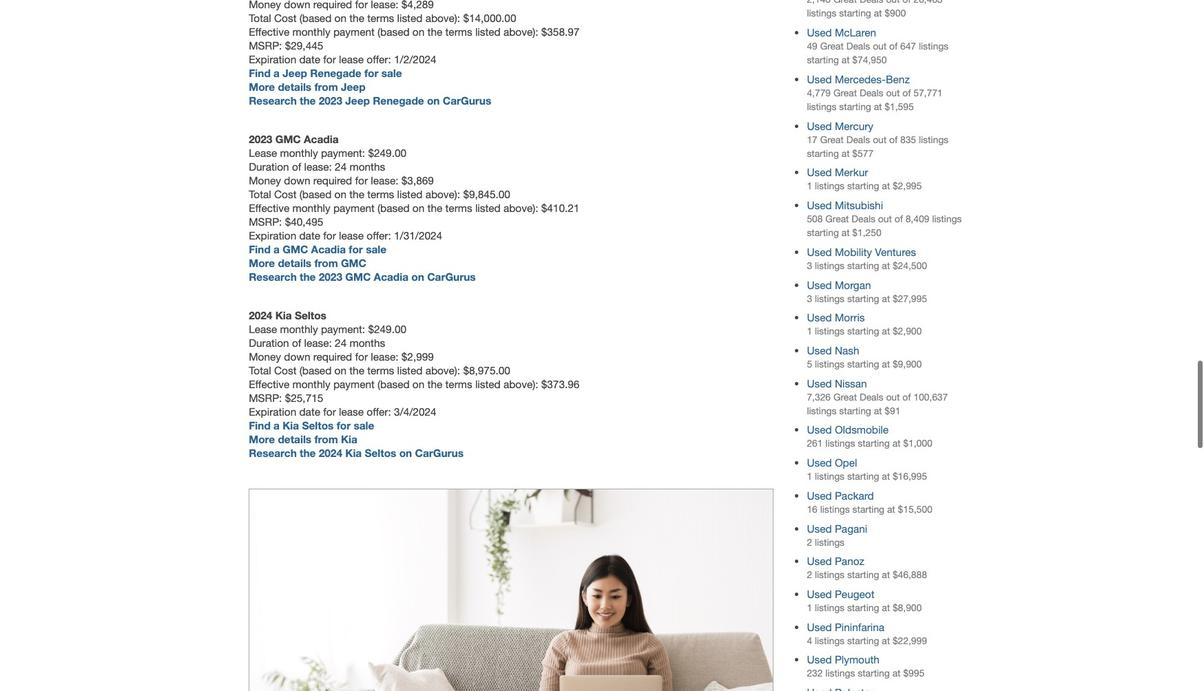 Task type: locate. For each thing, give the bounding box(es) containing it.
monthly up the $25,715
[[292, 378, 330, 391]]

1 vertical spatial from
[[314, 257, 338, 269]]

$995
[[903, 668, 924, 680]]

sale
[[381, 67, 402, 79], [366, 243, 386, 256], [354, 420, 374, 432]]

down for gmc
[[284, 174, 310, 187]]

packard
[[835, 490, 874, 502]]

lease inside total cost (based on the terms listed above): $14,000.00 effective monthly payment (based on the terms listed above): $358.97 msrp: $29,445 expiration date for lease offer: 1/2/2024 find a jeep renegade for sale more details from jeep research the 2023 jeep renegade on cargurus
[[339, 53, 364, 65]]

at inside the used morgan 3 listings starting at $27,995
[[882, 293, 890, 304]]

2 for used pagani
[[807, 537, 812, 548]]

3 down used morgan link
[[807, 293, 812, 304]]

0 horizontal spatial renegade
[[310, 67, 361, 79]]

used up 508
[[807, 199, 832, 212]]

effective inside 2023 gmc acadia lease monthly payment: $249.00 duration of lease: 24 months money down required for lease: $3,869 total cost (based on the terms listed above): $9,845.00 effective monthly payment (based on the terms listed above): $410.21 msrp: $40,495 expiration date for lease offer: 1/31/2024 find a gmc acadia for sale more details from gmc research the 2023 gmc acadia on cargurus
[[249, 202, 289, 214]]

listings up used morgan link
[[815, 260, 845, 271]]

of left 835
[[889, 134, 898, 145]]

1 lease from the top
[[339, 53, 364, 65]]

date up find a kia seltos for sale link
[[299, 406, 320, 418]]

2,140 great deals out of 28,463 listings starting at
[[807, 0, 943, 19]]

used for used plymouth 232 listings starting at $995
[[807, 654, 832, 666]]

great for nissan
[[833, 392, 857, 403]]

1 vertical spatial money
[[249, 351, 281, 363]]

$40,495
[[285, 216, 323, 228]]

monthly inside total cost (based on the terms listed above): $14,000.00 effective monthly payment (based on the terms listed above): $358.97 msrp: $29,445 expiration date for lease offer: 1/2/2024 find a jeep renegade for sale more details from jeep research the 2023 jeep renegade on cargurus
[[292, 25, 330, 38]]

2 3 from the top
[[807, 293, 812, 304]]

49
[[807, 41, 817, 52]]

24 inside 2024 kia seltos lease monthly payment: $249.00 duration of lease: 24 months money down required for lease: $2,999 total cost (based on the terms listed above): $8,975.00 effective monthly payment (based on the terms listed above): $373.96 msrp: $25,715 expiration date for lease offer: 3/4/2024 find a kia seltos for sale more details from kia research the 2024 kia seltos on cargurus
[[335, 337, 347, 349]]

1 money from the top
[[249, 174, 281, 187]]

terms
[[367, 11, 394, 24], [445, 25, 472, 38], [367, 188, 394, 200], [445, 202, 472, 214], [367, 365, 394, 377], [445, 378, 472, 391]]

2 24 from the top
[[335, 337, 347, 349]]

starting down morris
[[847, 326, 879, 337]]

$3,869
[[401, 174, 434, 187]]

more inside 2024 kia seltos lease monthly payment: $249.00 duration of lease: 24 months money down required for lease: $2,999 total cost (based on the terms listed above): $8,975.00 effective monthly payment (based on the terms listed above): $373.96 msrp: $25,715 expiration date for lease offer: 3/4/2024 find a kia seltos for sale more details from kia research the 2024 kia seltos on cargurus
[[249, 434, 275, 446]]

date inside 2024 kia seltos lease monthly payment: $249.00 duration of lease: 24 months money down required for lease: $2,999 total cost (based on the terms listed above): $8,975.00 effective monthly payment (based on the terms listed above): $373.96 msrp: $25,715 expiration date for lease offer: 3/4/2024 find a kia seltos for sale more details from kia research the 2024 kia seltos on cargurus
[[299, 406, 320, 418]]

msrp: for 2023
[[249, 216, 282, 228]]

research for 2024
[[249, 447, 297, 460]]

starting
[[839, 8, 871, 19], [807, 55, 839, 66], [839, 101, 871, 112], [807, 148, 839, 159], [847, 181, 879, 192], [807, 227, 839, 238], [847, 260, 879, 271], [847, 293, 879, 304], [847, 326, 879, 337], [847, 359, 879, 370], [839, 406, 871, 417], [858, 438, 890, 449], [847, 471, 879, 482], [853, 504, 885, 515], [847, 570, 879, 581], [847, 603, 879, 614], [847, 636, 879, 647], [858, 668, 890, 680]]

$900
[[885, 8, 906, 19]]

used peugeot 1 listings starting at $8,900
[[807, 588, 922, 614]]

cargurus inside 2023 gmc acadia lease monthly payment: $249.00 duration of lease: 24 months money down required for lease: $3,869 total cost (based on the terms listed above): $9,845.00 effective monthly payment (based on the terms listed above): $410.21 msrp: $40,495 expiration date for lease offer: 1/31/2024 find a gmc acadia for sale more details from gmc research the 2023 gmc acadia on cargurus
[[427, 271, 476, 283]]

listed down $2,999
[[397, 365, 422, 377]]

1 used from the top
[[807, 26, 832, 39]]

lease: up the $25,715
[[304, 337, 332, 349]]

2 a from the top
[[274, 243, 280, 256]]

duration inside 2023 gmc acadia lease monthly payment: $249.00 duration of lease: 24 months money down required for lease: $3,869 total cost (based on the terms listed above): $9,845.00 effective monthly payment (based on the terms listed above): $410.21 msrp: $40,495 expiration date for lease offer: 1/31/2024 find a gmc acadia for sale more details from gmc research the 2023 gmc acadia on cargurus
[[249, 160, 289, 173]]

payment inside 2024 kia seltos lease monthly payment: $249.00 duration of lease: 24 months money down required for lease: $2,999 total cost (based on the terms listed above): $8,975.00 effective monthly payment (based on the terms listed above): $373.96 msrp: $25,715 expiration date for lease offer: 3/4/2024 find a kia seltos for sale more details from kia research the 2024 kia seltos on cargurus
[[333, 378, 375, 391]]

gmc up more details from gmc link
[[283, 243, 308, 256]]

msrp: inside 2023 gmc acadia lease monthly payment: $249.00 duration of lease: 24 months money down required for lease: $3,869 total cost (based on the terms listed above): $9,845.00 effective monthly payment (based on the terms listed above): $410.21 msrp: $40,495 expiration date for lease offer: 1/31/2024 find a gmc acadia for sale more details from gmc research the 2023 gmc acadia on cargurus
[[249, 216, 282, 228]]

starting inside used peugeot 1 listings starting at $8,900
[[847, 603, 879, 614]]

listings inside the used merkur 1 listings starting at $2,995
[[815, 181, 845, 192]]

down inside 2024 kia seltos lease monthly payment: $249.00 duration of lease: 24 months money down required for lease: $2,999 total cost (based on the terms listed above): $8,975.00 effective monthly payment (based on the terms listed above): $373.96 msrp: $25,715 expiration date for lease offer: 3/4/2024 find a kia seltos for sale more details from kia research the 2024 kia seltos on cargurus
[[284, 351, 310, 363]]

for up research the 2023 jeep renegade on cargurus link
[[364, 67, 378, 79]]

more down 'find a gmc acadia for sale' link
[[249, 257, 275, 269]]

2 vertical spatial more
[[249, 434, 275, 446]]

0 vertical spatial sale
[[381, 67, 402, 79]]

1 vertical spatial more
[[249, 257, 275, 269]]

2 months from the top
[[350, 337, 385, 349]]

out inside 2,140 great deals out of 28,463 listings starting at
[[886, 0, 900, 5]]

2 vertical spatial find
[[249, 420, 271, 432]]

3 cost from the top
[[274, 365, 297, 377]]

effective for 2023
[[249, 202, 289, 214]]

find inside 2023 gmc acadia lease monthly payment: $249.00 duration of lease: 24 months money down required for lease: $3,869 total cost (based on the terms listed above): $9,845.00 effective monthly payment (based on the terms listed above): $410.21 msrp: $40,495 expiration date for lease offer: 1/31/2024 find a gmc acadia for sale more details from gmc research the 2023 gmc acadia on cargurus
[[249, 243, 271, 256]]

great for mercedes-
[[833, 87, 857, 98]]

on
[[334, 11, 346, 24], [413, 25, 425, 38], [427, 94, 440, 107], [334, 188, 346, 200], [413, 202, 425, 214], [411, 271, 424, 283], [334, 365, 346, 377], [413, 378, 425, 391], [399, 447, 412, 460]]

used panoz link
[[807, 555, 864, 568]]

2 required from the top
[[313, 351, 352, 363]]

duration for money down required for lease: $2,999
[[249, 337, 289, 349]]

1 24 from the top
[[335, 160, 347, 173]]

expiration inside 2023 gmc acadia lease monthly payment: $249.00 duration of lease: 24 months money down required for lease: $3,869 total cost (based on the terms listed above): $9,845.00 effective monthly payment (based on the terms listed above): $410.21 msrp: $40,495 expiration date for lease offer: 1/31/2024 find a gmc acadia for sale more details from gmc research the 2023 gmc acadia on cargurus
[[249, 229, 296, 242]]

18 used from the top
[[807, 654, 832, 666]]

2 duration from the top
[[249, 337, 289, 349]]

more for 2024
[[249, 434, 275, 446]]

1 effective from the top
[[249, 25, 289, 38]]

1 vertical spatial research
[[249, 271, 297, 283]]

seltos up more details from kia link
[[302, 420, 334, 432]]

3 a from the top
[[274, 420, 280, 432]]

1 research from the top
[[249, 94, 297, 107]]

of for 49 great deals out of 647 listings starting at
[[889, 41, 898, 52]]

listings right 835
[[919, 134, 949, 145]]

1 months from the top
[[350, 160, 385, 173]]

0 vertical spatial date
[[299, 53, 320, 65]]

12 used from the top
[[807, 457, 832, 469]]

used mitsubishi link
[[807, 199, 883, 212]]

great inside '4,779 great deals out of 57,771 listings starting at'
[[833, 87, 857, 98]]

0 vertical spatial research
[[249, 94, 297, 107]]

1 vertical spatial lease
[[339, 229, 364, 242]]

2 vertical spatial from
[[314, 434, 338, 446]]

1 vertical spatial 2
[[807, 570, 812, 581]]

starting down "17" in the right of the page
[[807, 148, 839, 159]]

on down 1/31/2024
[[411, 271, 424, 283]]

from down 'find a gmc acadia for sale' link
[[314, 257, 338, 269]]

2 expiration from the top
[[249, 229, 296, 242]]

used mercury link
[[807, 120, 873, 132]]

out up '$91'
[[886, 392, 900, 403]]

effective inside 2024 kia seltos lease monthly payment: $249.00 duration of lease: 24 months money down required for lease: $2,999 total cost (based on the terms listed above): $8,975.00 effective monthly payment (based on the terms listed above): $373.96 msrp: $25,715 expiration date for lease offer: 3/4/2024 find a kia seltos for sale more details from kia research the 2024 kia seltos on cargurus
[[249, 378, 289, 391]]

details inside 2023 gmc acadia lease monthly payment: $249.00 duration of lease: 24 months money down required for lease: $3,869 total cost (based on the terms listed above): $9,845.00 effective monthly payment (based on the terms listed above): $410.21 msrp: $40,495 expiration date for lease offer: 1/31/2024 find a gmc acadia for sale more details from gmc research the 2023 gmc acadia on cargurus
[[278, 257, 311, 269]]

lease up research the 2024 kia seltos on cargurus link
[[339, 406, 364, 418]]

more details from kia link
[[249, 434, 357, 446]]

total inside 2023 gmc acadia lease monthly payment: $249.00 duration of lease: 24 months money down required for lease: $3,869 total cost (based on the terms listed above): $9,845.00 effective monthly payment (based on the terms listed above): $410.21 msrp: $40,495 expiration date for lease offer: 1/31/2024 find a gmc acadia for sale more details from gmc research the 2023 gmc acadia on cargurus
[[249, 188, 271, 200]]

2 cost from the top
[[274, 188, 297, 200]]

used pagani 2 listings
[[807, 523, 867, 548]]

of left 647 in the right top of the page
[[889, 41, 898, 52]]

deals inside 49 great deals out of 647 listings starting at
[[846, 41, 870, 52]]

find
[[249, 67, 271, 79], [249, 243, 271, 256], [249, 420, 271, 432]]

a up more details from jeep link
[[274, 67, 280, 79]]

1 duration from the top
[[249, 160, 289, 173]]

effective up the $25,715
[[249, 378, 289, 391]]

listings inside 'used morris 1 listings starting at $2,900'
[[815, 326, 845, 337]]

1 vertical spatial msrp:
[[249, 216, 282, 228]]

details down the find a jeep renegade for sale link
[[278, 80, 311, 93]]

used panoz 2 listings starting at $46,888
[[807, 555, 927, 581]]

0 vertical spatial expiration
[[249, 53, 296, 65]]

$27,995
[[893, 293, 927, 304]]

total for 2023 gmc acadia lease monthly payment: $249.00 duration of lease: 24 months money down required for lease: $3,869 total cost (based on the terms listed above): $9,845.00 effective monthly payment (based on the terms listed above): $410.21 msrp: $40,495 expiration date for lease offer: 1/31/2024 find a gmc acadia for sale more details from gmc research the 2023 gmc acadia on cargurus
[[249, 188, 271, 200]]

a inside total cost (based on the terms listed above): $14,000.00 effective monthly payment (based on the terms listed above): $358.97 msrp: $29,445 expiration date for lease offer: 1/2/2024 find a jeep renegade for sale more details from jeep research the 2023 jeep renegade on cargurus
[[274, 67, 280, 79]]

a for kia
[[274, 420, 280, 432]]

24 inside 2023 gmc acadia lease monthly payment: $249.00 duration of lease: 24 months money down required for lease: $3,869 total cost (based on the terms listed above): $9,845.00 effective monthly payment (based on the terms listed above): $410.21 msrp: $40,495 expiration date for lease offer: 1/31/2024 find a gmc acadia for sale more details from gmc research the 2023 gmc acadia on cargurus
[[335, 160, 347, 173]]

1 cost from the top
[[274, 11, 297, 24]]

offer: left '3/4/2024'
[[367, 406, 391, 418]]

$249.00 for $3,869
[[368, 147, 406, 159]]

0 vertical spatial money
[[249, 174, 281, 187]]

0 vertical spatial cost
[[274, 11, 297, 24]]

used morris 1 listings starting at $2,900
[[807, 312, 922, 337]]

1 vertical spatial renegade
[[373, 94, 424, 107]]

out for mitsubishi
[[878, 214, 892, 225]]

renegade up more details from jeep link
[[310, 67, 361, 79]]

on up 1/31/2024
[[413, 202, 425, 214]]

2 details from the top
[[278, 257, 311, 269]]

0 vertical spatial down
[[284, 174, 310, 187]]

sale inside 2024 kia seltos lease monthly payment: $249.00 duration of lease: 24 months money down required for lease: $2,999 total cost (based on the terms listed above): $8,975.00 effective monthly payment (based on the terms listed above): $373.96 msrp: $25,715 expiration date for lease offer: 3/4/2024 find a kia seltos for sale more details from kia research the 2024 kia seltos on cargurus
[[354, 420, 374, 432]]

$1,595
[[885, 101, 914, 112]]

$9,845.00
[[463, 188, 510, 200]]

used inside used peugeot 1 listings starting at $8,900
[[807, 588, 832, 601]]

used pagani link
[[807, 523, 867, 535]]

2 vertical spatial expiration
[[249, 406, 296, 418]]

17 used from the top
[[807, 621, 832, 634]]

1 offer: from the top
[[367, 53, 391, 65]]

out for nissan
[[886, 392, 900, 403]]

100,637
[[914, 392, 948, 403]]

1 vertical spatial expiration
[[249, 229, 296, 242]]

listings down 2,140
[[807, 8, 837, 19]]

0 vertical spatial msrp:
[[249, 39, 282, 51]]

out inside 17 great deals out of 835 listings starting at
[[873, 134, 887, 145]]

cost for kia
[[274, 365, 297, 377]]

sale inside 2023 gmc acadia lease monthly payment: $249.00 duration of lease: 24 months money down required for lease: $3,869 total cost (based on the terms listed above): $9,845.00 effective monthly payment (based on the terms listed above): $410.21 msrp: $40,495 expiration date for lease offer: 1/31/2024 find a gmc acadia for sale more details from gmc research the 2023 gmc acadia on cargurus
[[366, 243, 386, 256]]

0 vertical spatial months
[[350, 160, 385, 173]]

1 details from the top
[[278, 80, 311, 93]]

1
[[807, 181, 812, 192], [807, 326, 812, 337], [807, 471, 812, 482], [807, 603, 812, 614]]

great inside 17 great deals out of 835 listings starting at
[[820, 134, 844, 145]]

2 inside used panoz 2 listings starting at $46,888
[[807, 570, 812, 581]]

1 1 from the top
[[807, 181, 812, 192]]

listings down used morgan link
[[815, 293, 845, 304]]

1 vertical spatial sale
[[366, 243, 386, 256]]

from for 2023 gmc acadia
[[314, 257, 338, 269]]

13 used from the top
[[807, 490, 832, 502]]

sale down 1/2/2024
[[381, 67, 402, 79]]

2 vertical spatial effective
[[249, 378, 289, 391]]

used up "17" in the right of the page
[[807, 120, 832, 132]]

starting inside 17 great deals out of 835 listings starting at
[[807, 148, 839, 159]]

effective for 2024
[[249, 378, 289, 391]]

listings inside 49 great deals out of 647 listings starting at
[[919, 41, 949, 52]]

1 vertical spatial 24
[[335, 337, 347, 349]]

2 date from the top
[[299, 229, 320, 242]]

2 vertical spatial sale
[[354, 420, 374, 432]]

2 vertical spatial details
[[278, 434, 311, 446]]

10 used from the top
[[807, 377, 832, 390]]

$1,000
[[903, 438, 932, 449]]

2024
[[249, 309, 272, 322], [319, 447, 342, 460]]

used for used morgan 3 listings starting at $27,995
[[807, 279, 832, 291]]

out inside 508 great deals out of 8,409 listings starting at
[[878, 214, 892, 225]]

1 vertical spatial required
[[313, 351, 352, 363]]

used for used mercury
[[807, 120, 832, 132]]

2 find from the top
[[249, 243, 271, 256]]

deals for mclaren
[[846, 41, 870, 52]]

used merkur 1 listings starting at $2,995
[[807, 166, 922, 192]]

1 2 from the top
[[807, 537, 812, 548]]

$24,500
[[893, 260, 927, 271]]

2 vertical spatial cargurus
[[415, 447, 464, 460]]

starting inside 2,140 great deals out of 28,463 listings starting at
[[839, 8, 871, 19]]

date
[[299, 53, 320, 65], [299, 229, 320, 242], [299, 406, 320, 418]]

cargurus for $3,869
[[427, 271, 476, 283]]

3 total from the top
[[249, 365, 271, 377]]

1 more from the top
[[249, 80, 275, 93]]

1 down from the top
[[284, 174, 310, 187]]

monthly
[[292, 25, 330, 38], [280, 147, 318, 159], [292, 202, 330, 214], [280, 323, 318, 336], [292, 378, 330, 391]]

used for used opel 1 listings starting at $16,995
[[807, 457, 832, 469]]

2 vertical spatial research
[[249, 447, 297, 460]]

details
[[278, 80, 311, 93], [278, 257, 311, 269], [278, 434, 311, 446]]

expiration for 2023
[[249, 229, 296, 242]]

listings down used opel link on the right of the page
[[815, 471, 845, 482]]

great inside the 7,326 great deals out of 100,637 listings starting at
[[833, 392, 857, 403]]

3 offer: from the top
[[367, 406, 391, 418]]

for
[[323, 53, 336, 65], [364, 67, 378, 79], [355, 174, 368, 187], [323, 229, 336, 242], [349, 243, 363, 256], [355, 351, 368, 363], [323, 406, 336, 418], [337, 420, 351, 432]]

0 vertical spatial 2
[[807, 537, 812, 548]]

at left the $900
[[874, 8, 882, 19]]

listings inside used panoz 2 listings starting at $46,888
[[815, 570, 845, 581]]

2 vertical spatial msrp:
[[249, 392, 282, 405]]

4 used from the top
[[807, 166, 832, 179]]

used mercedes-benz
[[807, 73, 910, 85]]

1 msrp: from the top
[[249, 39, 282, 51]]

0 vertical spatial from
[[314, 80, 338, 93]]

2 vertical spatial seltos
[[365, 447, 396, 460]]

4
[[807, 636, 812, 647]]

details for gmc
[[278, 257, 311, 269]]

a
[[274, 67, 280, 79], [274, 243, 280, 256], [274, 420, 280, 432]]

of inside '4,779 great deals out of 57,771 listings starting at'
[[903, 87, 911, 98]]

mercedes-
[[835, 73, 886, 85]]

2 vertical spatial a
[[274, 420, 280, 432]]

1 vertical spatial cargurus
[[427, 271, 476, 283]]

1 vertical spatial lease
[[249, 323, 277, 336]]

2 payment from the top
[[333, 202, 375, 214]]

3 expiration from the top
[[249, 406, 296, 418]]

1 vertical spatial total
[[249, 188, 271, 200]]

of inside the 7,326 great deals out of 100,637 listings starting at
[[903, 392, 911, 403]]

2 vertical spatial 2023
[[319, 271, 342, 283]]

seltos
[[295, 309, 326, 322], [302, 420, 334, 432], [365, 447, 396, 460]]

3
[[807, 260, 812, 271], [807, 293, 812, 304]]

date inside total cost (based on the terms listed above): $14,000.00 effective monthly payment (based on the terms listed above): $358.97 msrp: $29,445 expiration date for lease offer: 1/2/2024 find a jeep renegade for sale more details from jeep research the 2023 jeep renegade on cargurus
[[299, 53, 320, 65]]

3 more from the top
[[249, 434, 275, 446]]

money for money down required for lease: $3,869
[[249, 174, 281, 187]]

months for $3,869
[[350, 160, 385, 173]]

$8,900
[[893, 603, 922, 614]]

deals
[[860, 0, 883, 5], [846, 41, 870, 52], [860, 87, 883, 98], [846, 134, 870, 145], [852, 214, 876, 225], [860, 392, 883, 403]]

0 vertical spatial cargurus
[[443, 94, 491, 107]]

more for 2023
[[249, 257, 275, 269]]

above): down $2,999
[[425, 365, 460, 377]]

15 used from the top
[[807, 555, 832, 568]]

money for money down required for lease: $2,999
[[249, 351, 281, 363]]

used for used mobility ventures 3 listings starting at $24,500
[[807, 246, 832, 258]]

1 vertical spatial acadia
[[311, 243, 346, 256]]

1 vertical spatial date
[[299, 229, 320, 242]]

14 used from the top
[[807, 523, 832, 535]]

$249.00
[[368, 147, 406, 159], [368, 323, 406, 336]]

4 1 from the top
[[807, 603, 812, 614]]

peugeot
[[835, 588, 874, 601]]

used inside used mobility ventures 3 listings starting at $24,500
[[807, 246, 832, 258]]

2 down from the top
[[284, 351, 310, 363]]

expiration inside 2024 kia seltos lease monthly payment: $249.00 duration of lease: 24 months money down required for lease: $2,999 total cost (based on the terms listed above): $8,975.00 effective monthly payment (based on the terms listed above): $373.96 msrp: $25,715 expiration date for lease offer: 3/4/2024 find a kia seltos for sale more details from kia research the 2024 kia seltos on cargurus
[[249, 406, 296, 418]]

$9,900
[[893, 359, 922, 370]]

1 vertical spatial 3
[[807, 293, 812, 304]]

used left "merkur"
[[807, 166, 832, 179]]

0 vertical spatial total
[[249, 11, 271, 24]]

$249.00 inside 2023 gmc acadia lease monthly payment: $249.00 duration of lease: 24 months money down required for lease: $3,869 total cost (based on the terms listed above): $9,845.00 effective monthly payment (based on the terms listed above): $410.21 msrp: $40,495 expiration date for lease offer: 1/31/2024 find a gmc acadia for sale more details from gmc research the 2023 gmc acadia on cargurus
[[368, 147, 406, 159]]

1 payment from the top
[[333, 25, 375, 38]]

1 for used opel
[[807, 471, 812, 482]]

monthly up $29,445
[[292, 25, 330, 38]]

3 from from the top
[[314, 434, 338, 446]]

0 vertical spatial lease
[[249, 147, 277, 159]]

payment: inside 2024 kia seltos lease monthly payment: $249.00 duration of lease: 24 months money down required for lease: $2,999 total cost (based on the terms listed above): $8,975.00 effective monthly payment (based on the terms listed above): $373.96 msrp: $25,715 expiration date for lease offer: 3/4/2024 find a kia seltos for sale more details from kia research the 2024 kia seltos on cargurus
[[321, 323, 365, 336]]

3 date from the top
[[299, 406, 320, 418]]

1 3 from the top
[[807, 260, 812, 271]]

4,779
[[807, 87, 831, 98]]

1 vertical spatial jeep
[[341, 80, 365, 93]]

0 vertical spatial lease
[[339, 53, 364, 65]]

jeep
[[283, 67, 307, 79], [341, 80, 365, 93], [345, 94, 370, 107]]

find for 2023
[[249, 243, 271, 256]]

used down 261
[[807, 457, 832, 469]]

5
[[807, 359, 812, 370]]

months inside 2024 kia seltos lease monthly payment: $249.00 duration of lease: 24 months money down required for lease: $2,999 total cost (based on the terms listed above): $8,975.00 effective monthly payment (based on the terms listed above): $373.96 msrp: $25,715 expiration date for lease offer: 3/4/2024 find a kia seltos for sale more details from kia research the 2024 kia seltos on cargurus
[[350, 337, 385, 349]]

out
[[886, 0, 900, 5], [873, 41, 887, 52], [886, 87, 900, 98], [873, 134, 887, 145], [878, 214, 892, 225], [886, 392, 900, 403]]

3 details from the top
[[278, 434, 311, 446]]

1 vertical spatial offer:
[[367, 229, 391, 242]]

deals up $1,250
[[852, 214, 876, 225]]

listed down $3,869
[[397, 188, 422, 200]]

listings down "used packard" link
[[820, 504, 850, 515]]

required up the $25,715
[[313, 351, 352, 363]]

2 $249.00 from the top
[[368, 323, 406, 336]]

great down nissan
[[833, 392, 857, 403]]

cost up $40,495
[[274, 188, 297, 200]]

0 vertical spatial offer:
[[367, 53, 391, 65]]

listings inside "used pininfarina 4 listings starting at $22,999"
[[815, 636, 845, 647]]

great right 2,140
[[833, 0, 857, 5]]

starting inside 'used morris 1 listings starting at $2,900'
[[847, 326, 879, 337]]

cost
[[274, 11, 297, 24], [274, 188, 297, 200], [274, 365, 297, 377]]

payment:
[[321, 147, 365, 159], [321, 323, 365, 336]]

2 vertical spatial date
[[299, 406, 320, 418]]

1 vertical spatial months
[[350, 337, 385, 349]]

lease for acadia
[[339, 229, 364, 242]]

1 down used merkur link
[[807, 181, 812, 192]]

1 $249.00 from the top
[[368, 147, 406, 159]]

deals for mitsubishi
[[852, 214, 876, 225]]

2 total from the top
[[249, 188, 271, 200]]

used up 49
[[807, 26, 832, 39]]

2 offer: from the top
[[367, 229, 391, 242]]

jeep down the find a jeep renegade for sale link
[[345, 94, 370, 107]]

msrp: for 2024
[[249, 392, 282, 405]]

2 effective from the top
[[249, 202, 289, 214]]

1 vertical spatial find
[[249, 243, 271, 256]]

3 used from the top
[[807, 120, 832, 132]]

payment for seltos
[[333, 378, 375, 391]]

a inside 2024 kia seltos lease monthly payment: $249.00 duration of lease: 24 months money down required for lease: $2,999 total cost (based on the terms listed above): $8,975.00 effective monthly payment (based on the terms listed above): $373.96 msrp: $25,715 expiration date for lease offer: 3/4/2024 find a kia seltos for sale more details from kia research the 2024 kia seltos on cargurus
[[274, 420, 280, 432]]

7 used from the top
[[807, 279, 832, 291]]

$249.00 up $3,869
[[368, 147, 406, 159]]

1 up 4
[[807, 603, 812, 614]]

1 inside used opel 1 listings starting at $16,995
[[807, 471, 812, 482]]

offer: left 1/31/2024
[[367, 229, 391, 242]]

offer: left 1/2/2024
[[367, 53, 391, 65]]

research for 2023
[[249, 271, 297, 283]]

0 vertical spatial more
[[249, 80, 275, 93]]

used for used peugeot 1 listings starting at $8,900
[[807, 588, 832, 601]]

at left $8,900
[[882, 603, 890, 614]]

1 vertical spatial effective
[[249, 202, 289, 214]]

research down more details from kia link
[[249, 447, 297, 460]]

find up more details from gmc link
[[249, 243, 271, 256]]

49 great deals out of 647 listings starting at
[[807, 41, 949, 66]]

out for mercedes-
[[886, 87, 900, 98]]

1 from from the top
[[314, 80, 338, 93]]

morgan
[[835, 279, 871, 291]]

2 vertical spatial total
[[249, 365, 271, 377]]

of inside 17 great deals out of 835 listings starting at
[[889, 134, 898, 145]]

1 for used morris
[[807, 326, 812, 337]]

offer: inside total cost (based on the terms listed above): $14,000.00 effective monthly payment (based on the terms listed above): $358.97 msrp: $29,445 expiration date for lease offer: 1/2/2024 find a jeep renegade for sale more details from jeep research the 2023 jeep renegade on cargurus
[[367, 53, 391, 65]]

kia down more details from gmc link
[[275, 309, 292, 322]]

1 required from the top
[[313, 174, 352, 187]]

deals down nissan
[[860, 392, 883, 403]]

2 2 from the top
[[807, 570, 812, 581]]

of left 8,409
[[895, 214, 903, 225]]

starting inside the used merkur 1 listings starting at $2,995
[[847, 181, 879, 192]]

2 money from the top
[[249, 351, 281, 363]]

11 used from the top
[[807, 424, 832, 436]]

16 used from the top
[[807, 588, 832, 601]]

used for used morris 1 listings starting at $2,900
[[807, 312, 832, 324]]

8 used from the top
[[807, 312, 832, 324]]

research down more details from gmc link
[[249, 271, 297, 283]]

payment for acadia
[[333, 202, 375, 214]]

msrp: left $29,445
[[249, 39, 282, 51]]

starting inside used oldsmobile 261 listings starting at $1,000
[[858, 438, 890, 449]]

6 used from the top
[[807, 246, 832, 258]]

2 lease from the top
[[249, 323, 277, 336]]

used nash 5 listings starting at $9,900
[[807, 344, 922, 370]]

used left morgan
[[807, 279, 832, 291]]

2 used from the top
[[807, 73, 832, 85]]

3 research from the top
[[249, 447, 297, 460]]

cost inside 2024 kia seltos lease monthly payment: $249.00 duration of lease: 24 months money down required for lease: $2,999 total cost (based on the terms listed above): $8,975.00 effective monthly payment (based on the terms listed above): $373.96 msrp: $25,715 expiration date for lease offer: 3/4/2024 find a kia seltos for sale more details from kia research the 2024 kia seltos on cargurus
[[274, 365, 297, 377]]

261
[[807, 438, 823, 449]]

expiration down $40,495
[[249, 229, 296, 242]]

0 vertical spatial effective
[[249, 25, 289, 38]]

1 vertical spatial duration
[[249, 337, 289, 349]]

0 vertical spatial required
[[313, 174, 352, 187]]

research inside total cost (based on the terms listed above): $14,000.00 effective monthly payment (based on the terms listed above): $358.97 msrp: $29,445 expiration date for lease offer: 1/2/2024 find a jeep renegade for sale more details from jeep research the 2023 jeep renegade on cargurus
[[249, 94, 297, 107]]

lease inside 2024 kia seltos lease monthly payment: $249.00 duration of lease: 24 months money down required for lease: $2,999 total cost (based on the terms listed above): $8,975.00 effective monthly payment (based on the terms listed above): $373.96 msrp: $25,715 expiration date for lease offer: 3/4/2024 find a kia seltos for sale more details from kia research the 2024 kia seltos on cargurus
[[249, 323, 277, 336]]

seltos down more details from gmc link
[[295, 309, 326, 322]]

from inside 2023 gmc acadia lease monthly payment: $249.00 duration of lease: 24 months money down required for lease: $3,869 total cost (based on the terms listed above): $9,845.00 effective monthly payment (based on the terms listed above): $410.21 msrp: $40,495 expiration date for lease offer: 1/31/2024 find a gmc acadia for sale more details from gmc research the 2023 gmc acadia on cargurus
[[314, 257, 338, 269]]

required for 2023 gmc acadia
[[313, 174, 352, 187]]

lease inside 2024 kia seltos lease monthly payment: $249.00 duration of lease: 24 months money down required for lease: $2,999 total cost (based on the terms listed above): $8,975.00 effective monthly payment (based on the terms listed above): $373.96 msrp: $25,715 expiration date for lease offer: 3/4/2024 find a kia seltos for sale more details from kia research the 2024 kia seltos on cargurus
[[339, 406, 364, 418]]

find for 2024
[[249, 420, 271, 432]]

1 find from the top
[[249, 67, 271, 79]]

duration up the $25,715
[[249, 337, 289, 349]]

details down 'find a gmc acadia for sale' link
[[278, 257, 311, 269]]

payment: down research the 2023 jeep renegade on cargurus link
[[321, 147, 365, 159]]

2 lease from the top
[[339, 229, 364, 242]]

above):
[[425, 11, 460, 24], [504, 25, 538, 38], [425, 188, 460, 200], [504, 202, 538, 214], [425, 365, 460, 377], [504, 378, 538, 391]]

0 vertical spatial details
[[278, 80, 311, 93]]

3 msrp: from the top
[[249, 392, 282, 405]]

from down the find a jeep renegade for sale link
[[314, 80, 338, 93]]

at inside used oldsmobile 261 listings starting at $1,000
[[892, 438, 901, 449]]

used for used pininfarina 4 listings starting at $22,999
[[807, 621, 832, 634]]

2 1 from the top
[[807, 326, 812, 337]]

starting inside 49 great deals out of 647 listings starting at
[[807, 55, 839, 66]]

expiration
[[249, 53, 296, 65], [249, 229, 296, 242], [249, 406, 296, 418]]

3 lease from the top
[[339, 406, 364, 418]]

1 inside used peugeot 1 listings starting at $8,900
[[807, 603, 812, 614]]

sale inside total cost (based on the terms listed above): $14,000.00 effective monthly payment (based on the terms listed above): $358.97 msrp: $29,445 expiration date for lease offer: 1/2/2024 find a jeep renegade for sale more details from jeep research the 2023 jeep renegade on cargurus
[[381, 67, 402, 79]]

date inside 2023 gmc acadia lease monthly payment: $249.00 duration of lease: 24 months money down required for lease: $3,869 total cost (based on the terms listed above): $9,845.00 effective monthly payment (based on the terms listed above): $410.21 msrp: $40,495 expiration date for lease offer: 1/31/2024 find a gmc acadia for sale more details from gmc research the 2023 gmc acadia on cargurus
[[299, 229, 320, 242]]

listings inside the "used plymouth 232 listings starting at $995"
[[825, 668, 855, 680]]

1 a from the top
[[274, 67, 280, 79]]

payment: for 2023 gmc acadia
[[321, 147, 365, 159]]

2 more from the top
[[249, 257, 275, 269]]

cost up the $25,715
[[274, 365, 297, 377]]

1 vertical spatial payment
[[333, 202, 375, 214]]

effective up $40,495
[[249, 202, 289, 214]]

total
[[249, 11, 271, 24], [249, 188, 271, 200], [249, 365, 271, 377]]

1 vertical spatial down
[[284, 351, 310, 363]]

3 find from the top
[[249, 420, 271, 432]]

1 lease from the top
[[249, 147, 277, 159]]

deals inside '4,779 great deals out of 57,771 listings starting at'
[[860, 87, 883, 98]]

at
[[874, 8, 882, 19], [842, 55, 850, 66], [874, 101, 882, 112], [842, 148, 850, 159], [882, 181, 890, 192], [842, 227, 850, 238], [882, 260, 890, 271], [882, 293, 890, 304], [882, 326, 890, 337], [882, 359, 890, 370], [874, 406, 882, 417], [892, 438, 901, 449], [882, 471, 890, 482], [887, 504, 895, 515], [882, 570, 890, 581], [882, 603, 890, 614], [882, 636, 890, 647], [892, 668, 901, 680]]

0 vertical spatial 3
[[807, 260, 812, 271]]

used inside used pagani 2 listings
[[807, 523, 832, 535]]

1 date from the top
[[299, 53, 320, 65]]

listings inside used opel 1 listings starting at $16,995
[[815, 471, 845, 482]]

listings down 'used plymouth' link
[[825, 668, 855, 680]]

months inside 2023 gmc acadia lease monthly payment: $249.00 duration of lease: 24 months money down required for lease: $3,869 total cost (based on the terms listed above): $9,845.00 effective monthly payment (based on the terms listed above): $410.21 msrp: $40,495 expiration date for lease offer: 1/31/2024 find a gmc acadia for sale more details from gmc research the 2023 gmc acadia on cargurus
[[350, 160, 385, 173]]

lease:
[[304, 160, 332, 173], [371, 174, 399, 187], [304, 337, 332, 349], [371, 351, 399, 363]]

msrp:
[[249, 39, 282, 51], [249, 216, 282, 228], [249, 392, 282, 405]]

listings inside the 7,326 great deals out of 100,637 listings starting at
[[807, 406, 837, 417]]

sale up research the 2024 kia seltos on cargurus link
[[354, 420, 374, 432]]

at left the $46,888
[[882, 570, 890, 581]]

details inside 2024 kia seltos lease monthly payment: $249.00 duration of lease: 24 months money down required for lease: $2,999 total cost (based on the terms listed above): $8,975.00 effective monthly payment (based on the terms listed above): $373.96 msrp: $25,715 expiration date for lease offer: 3/4/2024 find a kia seltos for sale more details from kia research the 2024 kia seltos on cargurus
[[278, 434, 311, 446]]

0 vertical spatial renegade
[[310, 67, 361, 79]]

0 vertical spatial 24
[[335, 160, 347, 173]]

1 vertical spatial a
[[274, 243, 280, 256]]

at inside 'used packard 16 listings starting at $15,500'
[[887, 504, 895, 515]]

deals for mercury
[[846, 134, 870, 145]]

1 expiration from the top
[[249, 53, 296, 65]]

0 vertical spatial find
[[249, 67, 271, 79]]

3 1 from the top
[[807, 471, 812, 482]]

1 total from the top
[[249, 11, 271, 24]]

used mobility ventures 3 listings starting at $24,500
[[807, 246, 927, 271]]

0 vertical spatial a
[[274, 67, 280, 79]]

great down used mercury
[[820, 134, 844, 145]]

2 from from the top
[[314, 257, 338, 269]]

deals for nissan
[[860, 392, 883, 403]]

merkur
[[835, 166, 868, 179]]

used inside the used merkur 1 listings starting at $2,995
[[807, 166, 832, 179]]

lease for 2024
[[249, 323, 277, 336]]

used
[[807, 26, 832, 39], [807, 73, 832, 85], [807, 120, 832, 132], [807, 166, 832, 179], [807, 199, 832, 212], [807, 246, 832, 258], [807, 279, 832, 291], [807, 312, 832, 324], [807, 344, 832, 357], [807, 377, 832, 390], [807, 424, 832, 436], [807, 457, 832, 469], [807, 490, 832, 502], [807, 523, 832, 535], [807, 555, 832, 568], [807, 588, 832, 601], [807, 621, 832, 634], [807, 654, 832, 666]]

used up 4,779
[[807, 73, 832, 85]]

at left $2,995
[[882, 181, 890, 192]]

$2,995
[[893, 181, 922, 192]]

3 effective from the top
[[249, 378, 289, 391]]

2 payment: from the top
[[321, 323, 365, 336]]

starting down nash at the right
[[847, 359, 879, 370]]

date for acadia
[[299, 229, 320, 242]]

at left $2,900
[[882, 326, 890, 337]]

used inside used opel 1 listings starting at $16,995
[[807, 457, 832, 469]]

5 used from the top
[[807, 199, 832, 212]]

1 vertical spatial details
[[278, 257, 311, 269]]

used inside 'used morris 1 listings starting at $2,900'
[[807, 312, 832, 324]]

lease inside 2023 gmc acadia lease monthly payment: $249.00 duration of lease: 24 months money down required for lease: $3,869 total cost (based on the terms listed above): $9,845.00 effective monthly payment (based on the terms listed above): $410.21 msrp: $40,495 expiration date for lease offer: 1/31/2024 find a gmc acadia for sale more details from gmc research the 2023 gmc acadia on cargurus
[[339, 229, 364, 242]]

1 vertical spatial payment:
[[321, 323, 365, 336]]

3 inside the used morgan 3 listings starting at $27,995
[[807, 293, 812, 304]]

2 vertical spatial offer:
[[367, 406, 391, 418]]

total for 2024 kia seltos lease monthly payment: $249.00 duration of lease: 24 months money down required for lease: $2,999 total cost (based on the terms listed above): $8,975.00 effective monthly payment (based on the terms listed above): $373.96 msrp: $25,715 expiration date for lease offer: 3/4/2024 find a kia seltos for sale more details from kia research the 2024 kia seltos on cargurus
[[249, 365, 271, 377]]

listings
[[807, 8, 837, 19], [919, 41, 949, 52], [807, 101, 837, 112], [919, 134, 949, 145], [815, 181, 845, 192], [932, 214, 962, 225], [815, 260, 845, 271], [815, 293, 845, 304], [815, 326, 845, 337], [815, 359, 845, 370], [807, 406, 837, 417], [825, 438, 855, 449], [815, 471, 845, 482], [820, 504, 850, 515], [815, 537, 845, 548], [815, 570, 845, 581], [815, 603, 845, 614], [815, 636, 845, 647], [825, 668, 855, 680]]

at left $15,500 on the bottom of page
[[887, 504, 895, 515]]

$29,445
[[285, 39, 323, 51]]

lease
[[249, 147, 277, 159], [249, 323, 277, 336]]

0 vertical spatial 2023
[[319, 94, 342, 107]]

money
[[249, 174, 281, 187], [249, 351, 281, 363]]

payment up find a kia seltos for sale link
[[333, 378, 375, 391]]

17
[[807, 134, 817, 145]]

2 research from the top
[[249, 271, 297, 283]]

renegade
[[310, 67, 361, 79], [373, 94, 424, 107]]

0 vertical spatial seltos
[[295, 309, 326, 322]]

0 vertical spatial duration
[[249, 160, 289, 173]]

2 msrp: from the top
[[249, 216, 282, 228]]

duration up $40,495
[[249, 160, 289, 173]]

0 vertical spatial payment:
[[321, 147, 365, 159]]

effective
[[249, 25, 289, 38], [249, 202, 289, 214], [249, 378, 289, 391]]

used inside the "used plymouth 232 listings starting at $995"
[[807, 654, 832, 666]]

2 vertical spatial payment
[[333, 378, 375, 391]]

2 vertical spatial cost
[[274, 365, 297, 377]]

3 payment from the top
[[333, 378, 375, 391]]

for up the find a jeep renegade for sale link
[[323, 53, 336, 65]]

1 vertical spatial cost
[[274, 188, 297, 200]]

9 used from the top
[[807, 344, 832, 357]]

lease: left $3,869
[[371, 174, 399, 187]]

starting down peugeot
[[847, 603, 879, 614]]

listings down used merkur link
[[815, 181, 845, 192]]

mitsubishi
[[835, 199, 883, 212]]

1 vertical spatial $249.00
[[368, 323, 406, 336]]

panoz
[[835, 555, 864, 568]]

monthly up $40,495
[[292, 202, 330, 214]]

cargurus
[[443, 94, 491, 107], [427, 271, 476, 283], [415, 447, 464, 460]]

starting down morgan
[[847, 293, 879, 304]]

required inside 2023 gmc acadia lease monthly payment: $249.00 duration of lease: 24 months money down required for lease: $3,869 total cost (based on the terms listed above): $9,845.00 effective monthly payment (based on the terms listed above): $410.21 msrp: $40,495 expiration date for lease offer: 1/31/2024 find a gmc acadia for sale more details from gmc research the 2023 gmc acadia on cargurus
[[313, 174, 352, 187]]

date down $29,445
[[299, 53, 320, 65]]

0 vertical spatial $249.00
[[368, 147, 406, 159]]

2 vertical spatial lease
[[339, 406, 364, 418]]

on down '3/4/2024'
[[399, 447, 412, 460]]

$15,500
[[898, 504, 932, 515]]

1 vertical spatial 2024
[[319, 447, 342, 460]]

0 vertical spatial payment
[[333, 25, 375, 38]]

expiration down the $25,715
[[249, 406, 296, 418]]

1 payment: from the top
[[321, 147, 365, 159]]

used inside 'used packard 16 listings starting at $15,500'
[[807, 490, 832, 502]]

0 vertical spatial 2024
[[249, 309, 272, 322]]

1 down used opel link on the right of the page
[[807, 471, 812, 482]]

used up 16
[[807, 490, 832, 502]]

ventures
[[875, 246, 916, 258]]

out up the $900
[[886, 0, 900, 5]]

used for used panoz 2 listings starting at $46,888
[[807, 555, 832, 568]]



Task type: describe. For each thing, give the bounding box(es) containing it.
24 for 2023 gmc acadia
[[335, 160, 347, 173]]

$373.96
[[541, 378, 580, 391]]

$14,000.00
[[463, 11, 516, 24]]

starting inside the used morgan 3 listings starting at $27,995
[[847, 293, 879, 304]]

used nash link
[[807, 344, 859, 357]]

used morgan 3 listings starting at $27,995
[[807, 279, 927, 304]]

above): down $14,000.00
[[504, 25, 538, 38]]

used for used mclaren
[[807, 26, 832, 39]]

above): down $9,845.00
[[504, 202, 538, 214]]

$410.21
[[541, 202, 580, 214]]

above): down $8,975.00
[[504, 378, 538, 391]]

used for used nash 5 listings starting at $9,900
[[807, 344, 832, 357]]

used morris link
[[807, 312, 865, 324]]

on up 'find a gmc acadia for sale' link
[[334, 188, 346, 200]]

on up 1/2/2024
[[413, 25, 425, 38]]

out for mercury
[[873, 134, 887, 145]]

0 vertical spatial jeep
[[283, 67, 307, 79]]

required for 2024 kia seltos
[[313, 351, 352, 363]]

monthly down more details from gmc link
[[280, 323, 318, 336]]

of for 4,779 great deals out of 57,771 listings starting at
[[903, 87, 911, 98]]

on up the find a jeep renegade for sale link
[[334, 11, 346, 24]]

more details from gmc link
[[249, 257, 366, 269]]

great inside 2,140 great deals out of 28,463 listings starting at
[[833, 0, 857, 5]]

cargurus inside total cost (based on the terms listed above): $14,000.00 effective monthly payment (based on the terms listed above): $358.97 msrp: $29,445 expiration date for lease offer: 1/2/2024 find a jeep renegade for sale more details from jeep research the 2023 jeep renegade on cargurus
[[443, 94, 491, 107]]

starting inside the "used plymouth 232 listings starting at $995"
[[858, 668, 890, 680]]

listings inside used mobility ventures 3 listings starting at $24,500
[[815, 260, 845, 271]]

used for used merkur 1 listings starting at $2,995
[[807, 166, 832, 179]]

for up find a kia seltos for sale link
[[323, 406, 336, 418]]

listed up 1/2/2024
[[397, 11, 422, 24]]

starting inside 508 great deals out of 8,409 listings starting at
[[807, 227, 839, 238]]

mercury
[[835, 120, 873, 132]]

expiration inside total cost (based on the terms listed above): $14,000.00 effective monthly payment (based on the terms listed above): $358.97 msrp: $29,445 expiration date for lease offer: 1/2/2024 find a jeep renegade for sale more details from jeep research the 2023 jeep renegade on cargurus
[[249, 53, 296, 65]]

payment inside total cost (based on the terms listed above): $14,000.00 effective monthly payment (based on the terms listed above): $358.97 msrp: $29,445 expiration date for lease offer: 1/2/2024 find a jeep renegade for sale more details from jeep research the 2023 jeep renegade on cargurus
[[333, 25, 375, 38]]

for left $3,869
[[355, 174, 368, 187]]

of for 2,140 great deals out of 28,463 listings starting at
[[903, 0, 911, 5]]

used nissan
[[807, 377, 867, 390]]

1 for used merkur
[[807, 181, 812, 192]]

details inside total cost (based on the terms listed above): $14,000.00 effective monthly payment (based on the terms listed above): $358.97 msrp: $29,445 expiration date for lease offer: 1/2/2024 find a jeep renegade for sale more details from jeep research the 2023 jeep renegade on cargurus
[[278, 80, 311, 93]]

offer: for seltos
[[367, 406, 391, 418]]

listed down $8,975.00
[[475, 378, 501, 391]]

months for $2,999
[[350, 337, 385, 349]]

16
[[807, 504, 817, 515]]

used merkur link
[[807, 166, 868, 179]]

24 for 2024 kia seltos
[[335, 337, 347, 349]]

$2,900
[[893, 326, 922, 337]]

1/2/2024
[[394, 53, 436, 65]]

morris
[[835, 312, 865, 324]]

for up research the 2024 kia seltos on cargurus link
[[337, 420, 351, 432]]

lease: up $40,495
[[304, 160, 332, 173]]

starting inside "used pininfarina 4 listings starting at $22,999"
[[847, 636, 879, 647]]

pagani
[[835, 523, 867, 535]]

used mercury
[[807, 120, 873, 132]]

3/4/2024
[[394, 406, 436, 418]]

great for mclaren
[[820, 41, 844, 52]]

details for kia
[[278, 434, 311, 446]]

at inside used mobility ventures 3 listings starting at $24,500
[[882, 260, 890, 271]]

oldsmobile
[[835, 424, 889, 436]]

835
[[900, 134, 916, 145]]

listings inside '4,779 great deals out of 57,771 listings starting at'
[[807, 101, 837, 112]]

of inside 2024 kia seltos lease monthly payment: $249.00 duration of lease: 24 months money down required for lease: $2,999 total cost (based on the terms listed above): $8,975.00 effective monthly payment (based on the terms listed above): $373.96 msrp: $25,715 expiration date for lease offer: 3/4/2024 find a kia seltos for sale more details from kia research the 2024 kia seltos on cargurus
[[292, 337, 301, 349]]

on down 1/2/2024
[[427, 94, 440, 107]]

(based down $3,869
[[378, 202, 410, 214]]

(based up 1/2/2024
[[378, 25, 410, 38]]

offer: for acadia
[[367, 229, 391, 242]]

listings inside used nash 5 listings starting at $9,900
[[815, 359, 845, 370]]

used for used packard 16 listings starting at $15,500
[[807, 490, 832, 502]]

gmc down more details from jeep link
[[275, 133, 301, 145]]

$1,250
[[852, 227, 882, 238]]

mobility
[[835, 246, 872, 258]]

on down $2,999
[[413, 378, 425, 391]]

payment: for 2024 kia seltos
[[321, 323, 365, 336]]

2 vertical spatial jeep
[[345, 94, 370, 107]]

used for used nissan
[[807, 377, 832, 390]]

lease for 2023
[[249, 147, 277, 159]]

7,326 great deals out of 100,637 listings starting at
[[807, 392, 948, 417]]

at inside used panoz 2 listings starting at $46,888
[[882, 570, 890, 581]]

$25,715
[[285, 392, 323, 405]]

gmc down 'find a gmc acadia for sale' link
[[345, 271, 371, 283]]

28,463
[[914, 0, 943, 5]]

$74,950
[[852, 55, 887, 66]]

effective inside total cost (based on the terms listed above): $14,000.00 effective monthly payment (based on the terms listed above): $358.97 msrp: $29,445 expiration date for lease offer: 1/2/2024 find a jeep renegade for sale more details from jeep research the 2023 jeep renegade on cargurus
[[249, 25, 289, 38]]

$358.97
[[541, 25, 580, 38]]

date for seltos
[[299, 406, 320, 418]]

used plymouth 232 listings starting at $995
[[807, 654, 924, 680]]

of inside 2023 gmc acadia lease monthly payment: $249.00 duration of lease: 24 months money down required for lease: $3,869 total cost (based on the terms listed above): $9,845.00 effective monthly payment (based on the terms listed above): $410.21 msrp: $40,495 expiration date for lease offer: 1/31/2024 find a gmc acadia for sale more details from gmc research the 2023 gmc acadia on cargurus
[[292, 160, 301, 173]]

used packard link
[[807, 490, 874, 502]]

used for used pagani 2 listings
[[807, 523, 832, 535]]

msrp: inside total cost (based on the terms listed above): $14,000.00 effective monthly payment (based on the terms listed above): $358.97 msrp: $29,445 expiration date for lease offer: 1/2/2024 find a jeep renegade for sale more details from jeep research the 2023 jeep renegade on cargurus
[[249, 39, 282, 51]]

lease: left $2,999
[[371, 351, 399, 363]]

at inside "used pininfarina 4 listings starting at $22,999"
[[882, 636, 890, 647]]

(based up '3/4/2024'
[[378, 378, 410, 391]]

$16,995
[[893, 471, 927, 482]]

terms down $14,000.00
[[445, 25, 472, 38]]

used packard 16 listings starting at $15,500
[[807, 490, 932, 515]]

2023 inside total cost (based on the terms listed above): $14,000.00 effective monthly payment (based on the terms listed above): $358.97 msrp: $29,445 expiration date for lease offer: 1/2/2024 find a jeep renegade for sale more details from jeep research the 2023 jeep renegade on cargurus
[[319, 94, 342, 107]]

listings inside 2,140 great deals out of 28,463 listings starting at
[[807, 8, 837, 19]]

used nissan link
[[807, 377, 867, 390]]

1 for used peugeot
[[807, 603, 812, 614]]

research the 2023 gmc acadia on cargurus link
[[249, 271, 476, 283]]

total inside total cost (based on the terms listed above): $14,000.00 effective monthly payment (based on the terms listed above): $358.97 msrp: $29,445 expiration date for lease offer: 1/2/2024 find a jeep renegade for sale more details from jeep research the 2023 jeep renegade on cargurus
[[249, 11, 271, 24]]

0 horizontal spatial 2024
[[249, 309, 272, 322]]

used opel link
[[807, 457, 857, 469]]

starting inside 'used packard 16 listings starting at $15,500'
[[853, 504, 885, 515]]

total cost (based on the terms listed above): $14,000.00 effective monthly payment (based on the terms listed above): $358.97 msrp: $29,445 expiration date for lease offer: 1/2/2024 find a jeep renegade for sale more details from jeep research the 2023 jeep renegade on cargurus
[[249, 11, 580, 107]]

listings inside 'used packard 16 listings starting at $15,500'
[[820, 504, 850, 515]]

duration for money down required for lease: $3,869
[[249, 160, 289, 173]]

listings inside used peugeot 1 listings starting at $8,900
[[815, 603, 845, 614]]

508 great deals out of 8,409 listings starting at
[[807, 214, 962, 238]]

(based up the $25,715
[[299, 365, 332, 377]]

at inside 17 great deals out of 835 listings starting at
[[842, 148, 850, 159]]

kia up more details from kia link
[[283, 420, 299, 432]]

great for mercury
[[820, 134, 844, 145]]

of for 17 great deals out of 835 listings starting at
[[889, 134, 898, 145]]

1 horizontal spatial renegade
[[373, 94, 424, 107]]

at inside 2,140 great deals out of 28,463 listings starting at
[[874, 8, 882, 19]]

$249.00 for $2,999
[[368, 323, 406, 336]]

used oldsmobile link
[[807, 424, 889, 436]]

starting inside used opel 1 listings starting at $16,995
[[847, 471, 879, 482]]

terms up 1/2/2024
[[367, 11, 394, 24]]

lease for seltos
[[339, 406, 364, 418]]

nash
[[835, 344, 859, 357]]

pininfarina
[[835, 621, 884, 634]]

of for 508 great deals out of 8,409 listings starting at
[[895, 214, 903, 225]]

deals inside 2,140 great deals out of 28,463 listings starting at
[[860, 0, 883, 5]]

a for gmc
[[274, 243, 280, 256]]

cost for gmc
[[274, 188, 297, 200]]

at inside 49 great deals out of 647 listings starting at
[[842, 55, 850, 66]]

used mclaren link
[[807, 26, 876, 39]]

starting inside used panoz 2 listings starting at $46,888
[[847, 570, 879, 581]]

used oldsmobile 261 listings starting at $1,000
[[807, 424, 932, 449]]

from inside total cost (based on the terms listed above): $14,000.00 effective monthly payment (based on the terms listed above): $358.97 msrp: $29,445 expiration date for lease offer: 1/2/2024 find a jeep renegade for sale more details from jeep research the 2023 jeep renegade on cargurus
[[314, 80, 338, 93]]

2024 kia seltos lease monthly payment: $249.00 duration of lease: 24 months money down required for lease: $2,999 total cost (based on the terms listed above): $8,975.00 effective monthly payment (based on the terms listed above): $373.96 msrp: $25,715 expiration date for lease offer: 3/4/2024 find a kia seltos for sale more details from kia research the 2024 kia seltos on cargurus
[[249, 309, 580, 460]]

terms down $8,975.00
[[445, 378, 472, 391]]

down for kia
[[284, 351, 310, 363]]

for left $2,999
[[355, 351, 368, 363]]

0 vertical spatial acadia
[[304, 133, 339, 145]]

plymouth
[[835, 654, 880, 666]]

232
[[807, 668, 823, 680]]

gmc up research the 2023 gmc acadia on cargurus link
[[341, 257, 366, 269]]

cargurus for $2,999
[[415, 447, 464, 460]]

1 vertical spatial 2023
[[249, 133, 272, 145]]

used peugeot link
[[807, 588, 874, 601]]

great for mitsubishi
[[825, 214, 849, 225]]

for up research the 2023 gmc acadia on cargurus link
[[349, 243, 363, 256]]

starting inside used nash 5 listings starting at $9,900
[[847, 359, 879, 370]]

listings inside 508 great deals out of 8,409 listings starting at
[[932, 214, 962, 225]]

above): down $3,869
[[425, 188, 460, 200]]

terms down $9,845.00
[[445, 202, 472, 214]]

listed down $9,845.00
[[475, 202, 501, 214]]

at inside the "used plymouth 232 listings starting at $995"
[[892, 668, 901, 680]]

$2,999
[[401, 351, 434, 363]]

find a kia seltos for sale link
[[249, 420, 374, 432]]

$22,999
[[893, 636, 927, 647]]

find a jeep renegade for sale link
[[249, 67, 402, 79]]

$91
[[885, 406, 901, 417]]

more inside total cost (based on the terms listed above): $14,000.00 effective monthly payment (based on the terms listed above): $358.97 msrp: $29,445 expiration date for lease offer: 1/2/2024 find a jeep renegade for sale more details from jeep research the 2023 jeep renegade on cargurus
[[249, 80, 275, 93]]

used plymouth link
[[807, 654, 880, 666]]

find inside total cost (based on the terms listed above): $14,000.00 effective monthly payment (based on the terms listed above): $358.97 msrp: $29,445 expiration date for lease offer: 1/2/2024 find a jeep renegade for sale more details from jeep research the 2023 jeep renegade on cargurus
[[249, 67, 271, 79]]

above): left $14,000.00
[[425, 11, 460, 24]]

opel
[[835, 457, 857, 469]]

from for 2024 kia seltos
[[314, 434, 338, 446]]

find a gmc acadia for sale link
[[249, 243, 386, 256]]

terms up '3/4/2024'
[[367, 365, 394, 377]]

listings inside 17 great deals out of 835 listings starting at
[[919, 134, 949, 145]]

2,140
[[807, 0, 831, 5]]

at inside 'used morris 1 listings starting at $2,900'
[[882, 326, 890, 337]]

used mclaren
[[807, 26, 876, 39]]

research the 2024 kia seltos on cargurus link
[[249, 447, 464, 460]]

used for used oldsmobile 261 listings starting at $1,000
[[807, 424, 832, 436]]

listings inside the used morgan 3 listings starting at $27,995
[[815, 293, 845, 304]]

at inside used opel 1 listings starting at $16,995
[[882, 471, 890, 482]]

3 inside used mobility ventures 3 listings starting at $24,500
[[807, 260, 812, 271]]

listed down $14,000.00
[[475, 25, 501, 38]]

used pininfarina link
[[807, 621, 884, 634]]

2 vertical spatial acadia
[[374, 271, 409, 283]]

at inside the used merkur 1 listings starting at $2,995
[[882, 181, 890, 192]]

of for 7,326 great deals out of 100,637 listings starting at
[[903, 392, 911, 403]]

for up 'find a gmc acadia for sale' link
[[323, 229, 336, 242]]

at inside 508 great deals out of 8,409 listings starting at
[[842, 227, 850, 238]]

(based up $29,445
[[299, 11, 332, 24]]

used opel 1 listings starting at $16,995
[[807, 457, 927, 482]]

kia up research the 2024 kia seltos on cargurus link
[[341, 434, 357, 446]]

at inside the 7,326 great deals out of 100,637 listings starting at
[[874, 406, 882, 417]]

research image
[[249, 489, 773, 692]]

on up find a kia seltos for sale link
[[334, 365, 346, 377]]

2 for used panoz
[[807, 570, 812, 581]]

benz
[[886, 73, 910, 85]]

used pininfarina 4 listings starting at $22,999
[[807, 621, 927, 647]]

508
[[807, 214, 823, 225]]

$577
[[852, 148, 874, 159]]

8,409
[[906, 214, 929, 225]]

sale for acadia
[[366, 243, 386, 256]]

starting inside '4,779 great deals out of 57,771 listings starting at'
[[839, 101, 871, 112]]

listings inside used oldsmobile 261 listings starting at $1,000
[[825, 438, 855, 449]]

out for mclaren
[[873, 41, 887, 52]]

at inside '4,779 great deals out of 57,771 listings starting at'
[[874, 101, 882, 112]]

used mitsubishi
[[807, 199, 883, 212]]

used for used mercedes-benz
[[807, 73, 832, 85]]

at inside used nash 5 listings starting at $9,900
[[882, 359, 890, 370]]

at inside used peugeot 1 listings starting at $8,900
[[882, 603, 890, 614]]

4,779 great deals out of 57,771 listings starting at
[[807, 87, 943, 112]]

$8,975.00
[[463, 365, 510, 377]]

mclaren
[[835, 26, 876, 39]]

cost inside total cost (based on the terms listed above): $14,000.00 effective monthly payment (based on the terms listed above): $358.97 msrp: $29,445 expiration date for lease offer: 1/2/2024 find a jeep renegade for sale more details from jeep research the 2023 jeep renegade on cargurus
[[274, 11, 297, 24]]

$46,888
[[893, 570, 927, 581]]

(based up $40,495
[[299, 188, 332, 200]]

1/31/2024
[[394, 229, 442, 242]]

monthly down more details from jeep link
[[280, 147, 318, 159]]

deals for mercedes-
[[860, 87, 883, 98]]

starting inside the 7,326 great deals out of 100,637 listings starting at
[[839, 406, 871, 417]]

1 vertical spatial seltos
[[302, 420, 334, 432]]

terms up 1/31/2024
[[367, 188, 394, 200]]

listings inside used pagani 2 listings
[[815, 537, 845, 548]]

57,771
[[914, 87, 943, 98]]

expiration for 2024
[[249, 406, 296, 418]]

starting inside used mobility ventures 3 listings starting at $24,500
[[847, 260, 879, 271]]

sale for seltos
[[354, 420, 374, 432]]

kia down find a kia seltos for sale link
[[345, 447, 362, 460]]

used for used mitsubishi
[[807, 199, 832, 212]]

used mobility ventures link
[[807, 246, 916, 258]]

1 horizontal spatial 2024
[[319, 447, 342, 460]]

2023 gmc acadia lease monthly payment: $249.00 duration of lease: 24 months money down required for lease: $3,869 total cost (based on the terms listed above): $9,845.00 effective monthly payment (based on the terms listed above): $410.21 msrp: $40,495 expiration date for lease offer: 1/31/2024 find a gmc acadia for sale more details from gmc research the 2023 gmc acadia on cargurus
[[249, 133, 580, 283]]



Task type: vqa. For each thing, say whether or not it's contained in the screenshot.


